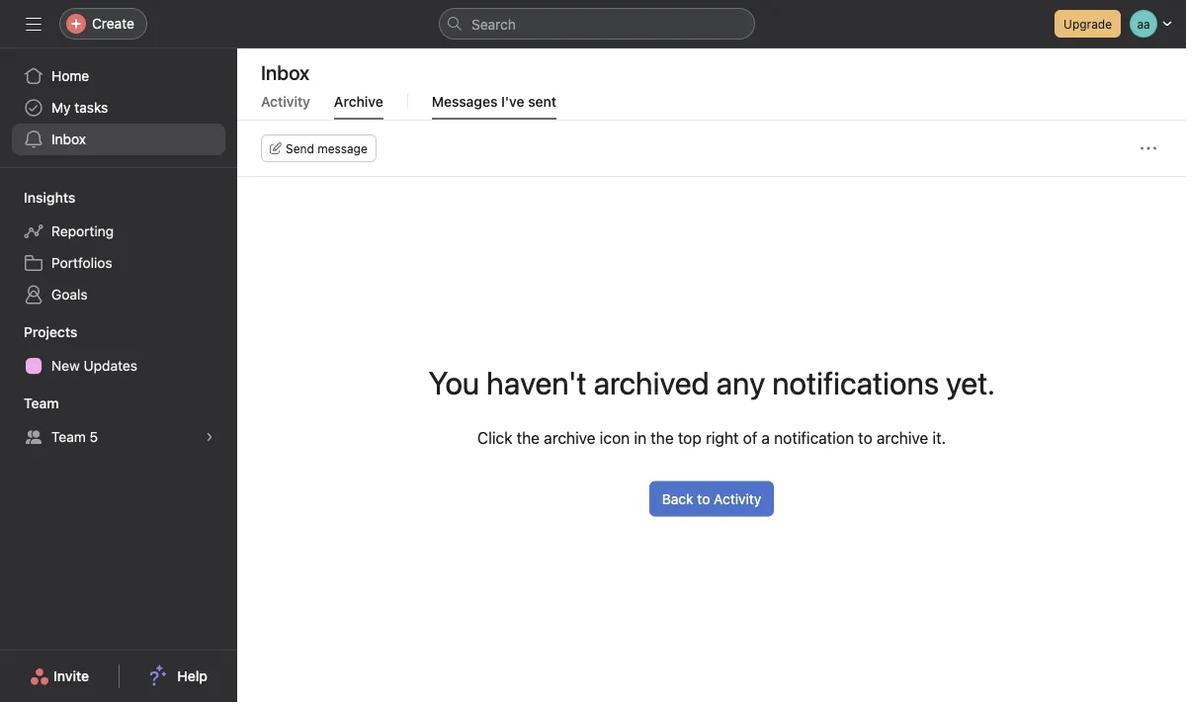 Task type: vqa. For each thing, say whether or not it's contained in the screenshot.
Send
yes



Task type: describe. For each thing, give the bounding box(es) containing it.
upgrade button
[[1055, 10, 1122, 38]]

goals
[[51, 286, 88, 303]]

new updates
[[51, 358, 137, 374]]

reporting
[[51, 223, 114, 239]]

back to activity
[[663, 491, 762, 507]]

of
[[743, 428, 758, 447]]

my tasks link
[[12, 92, 226, 124]]

inbox inside inbox link
[[51, 131, 86, 147]]

click
[[478, 428, 513, 447]]

activity link
[[261, 93, 310, 120]]

goals link
[[12, 279, 226, 311]]

1 horizontal spatial to
[[859, 428, 873, 447]]

archive link
[[334, 93, 384, 120]]

tasks
[[74, 99, 108, 116]]

a
[[762, 428, 771, 447]]

team button
[[0, 394, 59, 413]]

reporting link
[[12, 216, 226, 247]]

5
[[90, 429, 98, 445]]

messages
[[432, 93, 498, 110]]

projects button
[[0, 322, 78, 342]]

insights element
[[0, 180, 237, 315]]

you
[[429, 363, 480, 401]]

0 horizontal spatial activity
[[261, 93, 310, 110]]

top
[[678, 428, 702, 447]]

my
[[51, 99, 71, 116]]

back to activity button
[[650, 481, 775, 517]]

create button
[[59, 8, 147, 40]]

messages i've sent
[[432, 93, 557, 110]]

it.
[[933, 428, 947, 447]]

global element
[[0, 48, 237, 167]]

inbox link
[[12, 124, 226, 155]]

help
[[177, 668, 208, 684]]

team for team 5
[[51, 429, 86, 445]]

hide sidebar image
[[26, 16, 42, 32]]

messages i've sent link
[[432, 93, 557, 120]]

team for team
[[24, 395, 59, 411]]

you haven't archived any notifications yet.
[[429, 363, 996, 401]]

portfolios
[[51, 255, 112, 271]]

activity inside back to activity button
[[714, 491, 762, 507]]

team 5
[[51, 429, 98, 445]]

projects element
[[0, 315, 237, 386]]

my tasks
[[51, 99, 108, 116]]

any
[[717, 363, 766, 401]]



Task type: locate. For each thing, give the bounding box(es) containing it.
team down new on the bottom
[[24, 395, 59, 411]]

notifications yet.
[[773, 363, 996, 401]]

team left "5"
[[51, 429, 86, 445]]

the
[[517, 428, 540, 447], [651, 428, 674, 447]]

new
[[51, 358, 80, 374]]

notification
[[775, 428, 855, 447]]

sent
[[528, 93, 557, 110]]

new updates link
[[12, 350, 226, 382]]

team
[[24, 395, 59, 411], [51, 429, 86, 445]]

activity up send
[[261, 93, 310, 110]]

0 horizontal spatial the
[[517, 428, 540, 447]]

2 archive from the left
[[877, 428, 929, 447]]

Search tasks, projects, and more text field
[[439, 8, 756, 40]]

to inside back to activity button
[[698, 491, 710, 507]]

teams element
[[0, 386, 237, 457]]

team inside dropdown button
[[24, 395, 59, 411]]

archived
[[594, 363, 710, 401]]

1 horizontal spatial the
[[651, 428, 674, 447]]

message
[[318, 141, 368, 155]]

haven't
[[487, 363, 587, 401]]

the right in
[[651, 428, 674, 447]]

to right back
[[698, 491, 710, 507]]

right
[[706, 428, 739, 447]]

0 horizontal spatial inbox
[[51, 131, 86, 147]]

1 archive from the left
[[544, 428, 596, 447]]

archive left the it.
[[877, 428, 929, 447]]

1 vertical spatial inbox
[[51, 131, 86, 147]]

portfolios link
[[12, 247, 226, 279]]

1 vertical spatial activity
[[714, 491, 762, 507]]

0 horizontal spatial to
[[698, 491, 710, 507]]

1 vertical spatial to
[[698, 491, 710, 507]]

home link
[[12, 60, 226, 92]]

back
[[663, 491, 694, 507]]

see details, team 5 image
[[204, 431, 216, 443]]

inbox down my
[[51, 131, 86, 147]]

insights
[[24, 189, 76, 206]]

icon
[[600, 428, 630, 447]]

1 the from the left
[[517, 428, 540, 447]]

0 vertical spatial activity
[[261, 93, 310, 110]]

team 5 link
[[12, 421, 226, 453]]

updates
[[84, 358, 137, 374]]

archive left icon
[[544, 428, 596, 447]]

archive
[[334, 93, 384, 110]]

0 vertical spatial to
[[859, 428, 873, 447]]

create
[[92, 15, 134, 32]]

0 vertical spatial team
[[24, 395, 59, 411]]

home
[[51, 68, 89, 84]]

send
[[286, 141, 314, 155]]

invite
[[53, 668, 89, 684]]

activity right back
[[714, 491, 762, 507]]

1 vertical spatial team
[[51, 429, 86, 445]]

1 horizontal spatial archive
[[877, 428, 929, 447]]

the right click
[[517, 428, 540, 447]]

activity
[[261, 93, 310, 110], [714, 491, 762, 507]]

0 vertical spatial inbox
[[261, 60, 310, 84]]

inbox up "activity" link
[[261, 60, 310, 84]]

1 horizontal spatial inbox
[[261, 60, 310, 84]]

more actions image
[[1141, 140, 1157, 156]]

insights button
[[0, 188, 76, 208]]

click the archive icon in the top right of a notification to archive it.
[[478, 428, 947, 447]]

1 horizontal spatial activity
[[714, 491, 762, 507]]

projects
[[24, 324, 78, 340]]

send message button
[[261, 135, 377, 162]]

in
[[634, 428, 647, 447]]

i've
[[502, 93, 525, 110]]

0 horizontal spatial archive
[[544, 428, 596, 447]]

2 the from the left
[[651, 428, 674, 447]]

archive
[[544, 428, 596, 447], [877, 428, 929, 447]]

to right the notification
[[859, 428, 873, 447]]

upgrade
[[1064, 17, 1113, 31]]

to
[[859, 428, 873, 447], [698, 491, 710, 507]]

inbox
[[261, 60, 310, 84], [51, 131, 86, 147]]

invite button
[[17, 659, 102, 694]]

send message
[[286, 141, 368, 155]]

help button
[[137, 659, 220, 694]]



